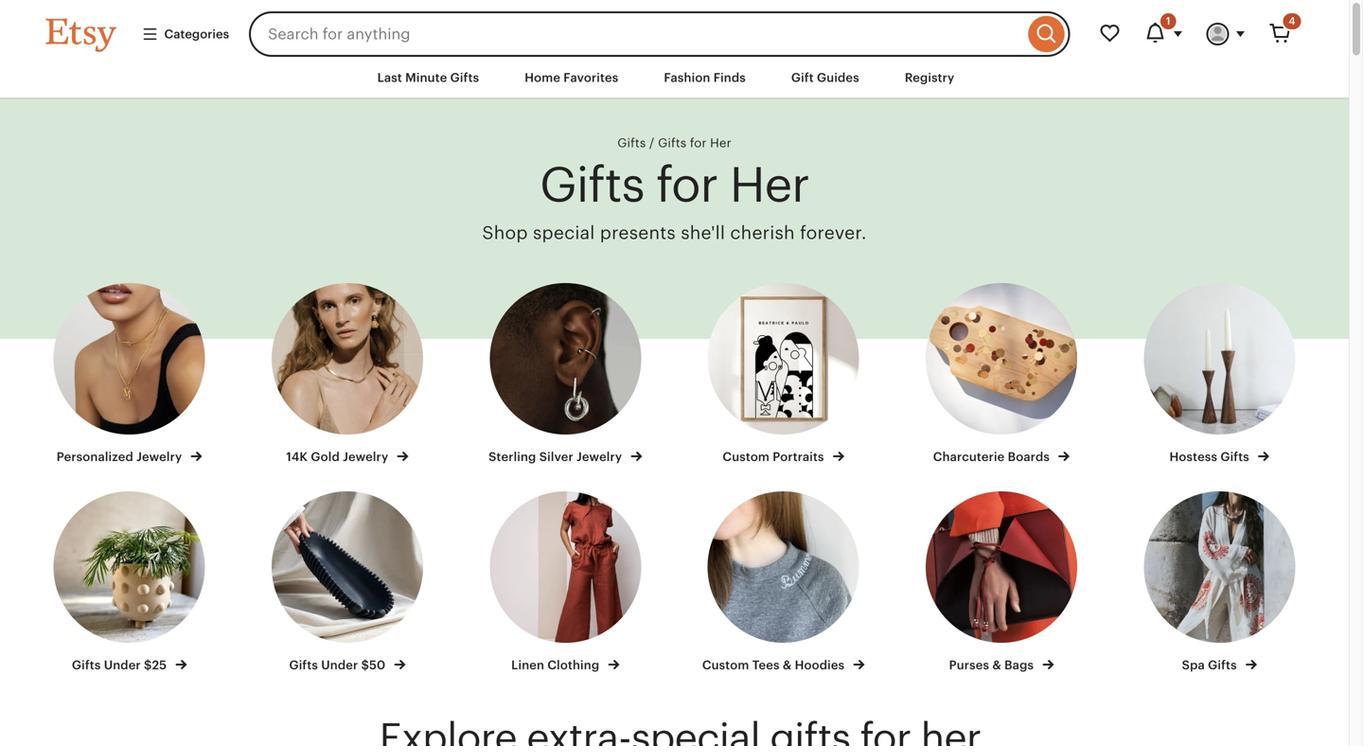 Task type: describe. For each thing, give the bounding box(es) containing it.
personalized
[[57, 450, 133, 464]]

1
[[1166, 15, 1171, 27]]

clothing
[[548, 658, 600, 672]]

gifts right hostess
[[1221, 450, 1250, 464]]

gifts under $25 link
[[37, 491, 221, 674]]

purses & bags link
[[910, 491, 1094, 674]]

categories
[[164, 27, 229, 41]]

hoodies
[[795, 658, 845, 672]]

shop special presents she'll cherish forever.
[[482, 222, 867, 243]]

bags
[[1005, 658, 1034, 672]]

under for $25
[[104, 658, 141, 672]]

gifts under $50
[[289, 658, 389, 672]]

home favorites
[[525, 71, 619, 85]]

Search for anything text field
[[249, 11, 1024, 57]]

silver
[[539, 450, 574, 464]]

1 & from the left
[[783, 658, 792, 672]]

none search field inside categories banner
[[249, 11, 1070, 57]]

gifts left $25
[[72, 658, 101, 672]]

shop
[[482, 222, 528, 243]]

custom for custom portraits
[[723, 450, 770, 464]]

under for $50
[[321, 658, 358, 672]]

14k gold jewelry link
[[256, 283, 440, 466]]

custom for custom tees & hoodies
[[702, 658, 749, 672]]

custom tees & hoodies
[[702, 658, 848, 672]]

hostess
[[1170, 450, 1218, 464]]

0 vertical spatial her
[[710, 136, 732, 150]]

gifts under $25
[[72, 658, 170, 672]]

$25
[[144, 658, 167, 672]]

home
[[525, 71, 561, 85]]

0 vertical spatial for
[[690, 136, 707, 150]]

last
[[377, 71, 402, 85]]

gifts left $50
[[289, 658, 318, 672]]

special
[[533, 222, 595, 243]]

14k gold jewelry
[[286, 450, 392, 464]]

0 vertical spatial gifts for her
[[658, 136, 732, 150]]

home favorites link
[[511, 61, 633, 95]]

1 vertical spatial for
[[656, 157, 718, 212]]

jewelry for 14k gold jewelry
[[343, 450, 389, 464]]

linen clothing link
[[474, 491, 658, 674]]

registry
[[905, 71, 955, 85]]

presents
[[600, 222, 676, 243]]

fashion finds
[[664, 71, 746, 85]]

menu bar containing last minute gifts
[[12, 57, 1338, 100]]

registry link
[[891, 61, 969, 95]]

custom portraits
[[723, 450, 828, 464]]

fashion
[[664, 71, 711, 85]]

hostess gifts
[[1170, 450, 1253, 464]]

4 link
[[1258, 11, 1303, 57]]

categories button
[[127, 17, 243, 51]]

gifts right "gifts" link
[[658, 136, 687, 150]]

1 vertical spatial her
[[730, 157, 810, 212]]

personalized jewelry link
[[37, 283, 221, 466]]

tees
[[753, 658, 780, 672]]

favorites
[[564, 71, 619, 85]]

she'll
[[681, 222, 726, 243]]

purses
[[949, 658, 990, 672]]

gifts link
[[618, 136, 646, 150]]

gift guides
[[792, 71, 860, 85]]

fashion finds link
[[650, 61, 760, 95]]

last minute gifts
[[377, 71, 479, 85]]

guides
[[817, 71, 860, 85]]



Task type: vqa. For each thing, say whether or not it's contained in the screenshot.
Orders to the left
no



Task type: locate. For each thing, give the bounding box(es) containing it.
spa gifts link
[[1128, 491, 1312, 674]]

1 horizontal spatial under
[[321, 658, 358, 672]]

charcuterie
[[933, 450, 1005, 464]]

charcuterie boards
[[933, 450, 1053, 464]]

forever.
[[800, 222, 867, 243]]

custom tees & hoodies link
[[692, 491, 876, 674]]

$50
[[361, 658, 386, 672]]

gifts for her up shop special presents she'll cherish forever.
[[540, 157, 810, 212]]

1 under from the left
[[104, 658, 141, 672]]

& right tees
[[783, 658, 792, 672]]

0 vertical spatial custom
[[723, 450, 770, 464]]

for
[[690, 136, 707, 150], [656, 157, 718, 212]]

jewelry for sterling silver jewelry
[[577, 450, 622, 464]]

3 jewelry from the left
[[577, 450, 622, 464]]

for down fashion finds link
[[690, 136, 707, 150]]

for up shop special presents she'll cherish forever.
[[656, 157, 718, 212]]

2 horizontal spatial jewelry
[[577, 450, 622, 464]]

custom portraits link
[[692, 283, 876, 466]]

gold
[[311, 450, 340, 464]]

jewelry right "personalized"
[[137, 450, 182, 464]]

boards
[[1008, 450, 1050, 464]]

her down finds in the top of the page
[[710, 136, 732, 150]]

jewelry
[[137, 450, 182, 464], [343, 450, 389, 464], [577, 450, 622, 464]]

gifts for her
[[658, 136, 732, 150], [540, 157, 810, 212]]

gifts right spa
[[1208, 658, 1237, 672]]

0 horizontal spatial under
[[104, 658, 141, 672]]

under left $50
[[321, 658, 358, 672]]

1 vertical spatial gifts for her
[[540, 157, 810, 212]]

under left $25
[[104, 658, 141, 672]]

spa gifts
[[1182, 658, 1240, 672]]

sterling silver jewelry link
[[474, 283, 658, 466]]

gifts inside menu bar
[[450, 71, 479, 85]]

hostess gifts link
[[1128, 283, 1312, 466]]

linen clothing
[[511, 658, 603, 672]]

& left the bags
[[993, 658, 1002, 672]]

1 horizontal spatial jewelry
[[343, 450, 389, 464]]

portraits
[[773, 450, 824, 464]]

custom inside custom tees & hoodies link
[[702, 658, 749, 672]]

sterling silver jewelry
[[489, 450, 625, 464]]

0 horizontal spatial jewelry
[[137, 450, 182, 464]]

4
[[1289, 15, 1296, 27]]

None search field
[[249, 11, 1070, 57]]

14k
[[286, 450, 308, 464]]

2 under from the left
[[321, 658, 358, 672]]

&
[[783, 658, 792, 672], [993, 658, 1002, 672]]

2 & from the left
[[993, 658, 1002, 672]]

1 jewelry from the left
[[137, 450, 182, 464]]

1 vertical spatial custom
[[702, 658, 749, 672]]

last minute gifts link
[[363, 61, 494, 95]]

1 horizontal spatial &
[[993, 658, 1002, 672]]

under
[[104, 658, 141, 672], [321, 658, 358, 672]]

menu bar
[[12, 57, 1338, 100]]

custom left tees
[[702, 658, 749, 672]]

minute
[[405, 71, 447, 85]]

jewelry inside 'link'
[[577, 450, 622, 464]]

gifts right minute
[[450, 71, 479, 85]]

gifts
[[450, 71, 479, 85], [618, 136, 646, 150], [658, 136, 687, 150], [540, 157, 645, 212], [1221, 450, 1250, 464], [72, 658, 101, 672], [289, 658, 318, 672], [1208, 658, 1237, 672]]

gift guides link
[[777, 61, 874, 95]]

linen
[[511, 658, 545, 672]]

gifts for her right "gifts" link
[[658, 136, 732, 150]]

spa
[[1182, 658, 1205, 672]]

gifts down the favorites
[[618, 136, 646, 150]]

her up cherish
[[730, 157, 810, 212]]

custom inside custom portraits link
[[723, 450, 770, 464]]

personalized jewelry
[[57, 450, 185, 464]]

jewelry right silver
[[577, 450, 622, 464]]

gifts up special
[[540, 157, 645, 212]]

1 button
[[1133, 11, 1195, 57]]

purses & bags
[[949, 658, 1037, 672]]

charcuterie boards link
[[910, 283, 1094, 466]]

0 horizontal spatial &
[[783, 658, 792, 672]]

gifts under $50 link
[[256, 491, 440, 674]]

her
[[710, 136, 732, 150], [730, 157, 810, 212]]

2 jewelry from the left
[[343, 450, 389, 464]]

gift
[[792, 71, 814, 85]]

custom left portraits
[[723, 450, 770, 464]]

custom
[[723, 450, 770, 464], [702, 658, 749, 672]]

jewelry right gold
[[343, 450, 389, 464]]

categories banner
[[12, 0, 1338, 57]]

finds
[[714, 71, 746, 85]]

sterling
[[489, 450, 536, 464]]

cherish
[[730, 222, 795, 243]]



